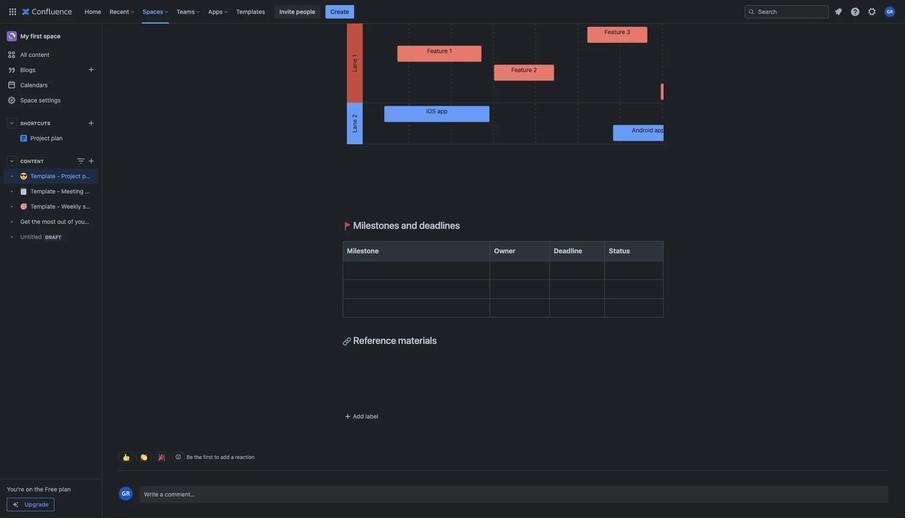 Task type: describe. For each thing, give the bounding box(es) containing it.
deadline
[[554, 248, 582, 255]]

settings icon image
[[867, 7, 877, 17]]

change view image
[[76, 156, 86, 166]]

0 horizontal spatial space
[[43, 33, 60, 40]]

template - project plan
[[30, 173, 94, 180]]

you're
[[7, 486, 24, 494]]

invite people button
[[274, 5, 320, 18]]

blogs
[[20, 66, 36, 73]]

and
[[401, 220, 417, 231]]

app for android app
[[655, 127, 665, 134]]

invite
[[279, 8, 295, 15]]

settings
[[39, 97, 61, 104]]

write
[[144, 492, 158, 499]]

banner containing home
[[0, 0, 905, 24]]

- for meeting
[[57, 188, 60, 195]]

comment…
[[165, 492, 195, 499]]

on
[[26, 486, 33, 494]]

create link
[[325, 5, 354, 18]]

get the most out of your team space link
[[3, 214, 120, 230]]

Search field
[[745, 5, 829, 18]]

2 for feature 2
[[533, 66, 537, 74]]

shortcuts
[[20, 121, 50, 126]]

write a comment… button
[[140, 487, 888, 504]]

teams
[[177, 8, 195, 15]]

meeting
[[61, 188, 83, 195]]

add label
[[353, 414, 378, 421]]

project plan for project plan link under shortcuts dropdown button
[[30, 135, 63, 142]]

all content link
[[3, 47, 98, 62]]

template for template - weekly status report
[[30, 203, 55, 210]]

feature 4 image
[[661, 84, 730, 94]]

upgrade button
[[7, 499, 54, 512]]

untitled
[[20, 233, 42, 241]]

reference
[[353, 335, 396, 347]]

be the first to add a reaction
[[187, 455, 255, 461]]

lane 1
[[351, 55, 358, 72]]

lane for 2
[[351, 120, 358, 133]]

help icon image
[[850, 7, 860, 17]]

lane for 1
[[351, 59, 358, 72]]

a inside button
[[160, 492, 163, 499]]

copy image for milestones and deadlines
[[459, 220, 469, 230]]

project plan link up change view icon on the top left of the page
[[3, 131, 130, 146]]

create a page image
[[86, 156, 96, 166]]

add shortcut image
[[86, 118, 96, 128]]

draft
[[45, 235, 61, 240]]

home
[[85, 8, 101, 15]]

feature for feature 2
[[511, 66, 532, 74]]

1 vertical spatial first
[[203, 455, 213, 461]]

milestone
[[347, 248, 379, 255]]

apps button
[[206, 5, 231, 18]]

templates link
[[234, 5, 268, 18]]

free
[[45, 486, 57, 494]]

space element
[[0, 24, 130, 519]]

your
[[75, 218, 87, 226]]

2 vertical spatial the
[[34, 486, 43, 494]]

people
[[296, 8, 315, 15]]

all content
[[20, 51, 50, 58]]

label
[[365, 414, 378, 421]]

project inside tree
[[61, 173, 81, 180]]

recent
[[110, 8, 129, 15]]

space settings
[[20, 97, 61, 104]]

most
[[42, 218, 56, 226]]

home link
[[82, 5, 104, 18]]

invite people
[[279, 8, 315, 15]]

recent button
[[107, 5, 138, 18]]

1 for feature 1
[[449, 47, 452, 55]]

0 vertical spatial a
[[231, 455, 234, 461]]

feature 1
[[427, 47, 452, 55]]

my first space link
[[3, 28, 98, 45]]

teams button
[[174, 5, 203, 18]]

global element
[[5, 0, 743, 23]]

milestones and deadlines
[[351, 220, 460, 231]]

upgrade
[[24, 502, 49, 509]]

content
[[20, 159, 44, 164]]

:triangular_flag_on_post: image
[[343, 222, 351, 231]]

apps
[[208, 8, 223, 15]]

add
[[220, 455, 229, 461]]

search image
[[748, 8, 755, 15]]

notes
[[85, 188, 100, 195]]

first inside space element
[[30, 33, 42, 40]]

spaces
[[143, 8, 163, 15]]

be
[[187, 455, 193, 461]]

calendars link
[[3, 78, 98, 93]]

ios app
[[426, 108, 448, 115]]

team
[[88, 218, 102, 226]]

reference materials
[[351, 335, 437, 347]]

all
[[20, 51, 27, 58]]



Task type: locate. For each thing, give the bounding box(es) containing it.
project plan link
[[3, 131, 130, 146], [30, 135, 63, 142]]

2 vertical spatial feature
[[511, 66, 532, 74]]

project for project plan link under shortcuts dropdown button
[[30, 135, 50, 142]]

Add label text field
[[342, 413, 407, 422]]

template down template - project plan link on the left top of page
[[30, 188, 55, 195]]

shortcuts button
[[3, 116, 98, 131]]

tree
[[3, 169, 120, 245]]

appswitcher icon image
[[8, 7, 18, 17]]

tree containing template - project plan
[[3, 169, 120, 245]]

milestones
[[353, 220, 399, 231]]

1 vertical spatial the
[[194, 455, 202, 461]]

the for be
[[194, 455, 202, 461]]

add
[[353, 414, 364, 421]]

- for weekly
[[57, 203, 60, 210]]

0 horizontal spatial project
[[30, 135, 50, 142]]

1 vertical spatial space
[[104, 218, 120, 226]]

1 horizontal spatial first
[[203, 455, 213, 461]]

feature for feature 1
[[427, 47, 448, 55]]

project plan
[[98, 131, 130, 138], [30, 135, 63, 142]]

3 template from the top
[[30, 203, 55, 210]]

:tada: image
[[158, 455, 165, 461], [158, 455, 165, 461]]

:thumbsup: image
[[123, 455, 130, 461]]

0 vertical spatial -
[[57, 173, 60, 180]]

plan
[[119, 131, 130, 138], [51, 135, 63, 142], [82, 173, 94, 180], [59, 486, 71, 494]]

to
[[214, 455, 219, 461]]

template - meeting notes link
[[3, 184, 100, 199]]

owner
[[494, 248, 516, 255]]

0 vertical spatial template
[[30, 173, 55, 180]]

1 horizontal spatial app
[[655, 127, 665, 134]]

0 vertical spatial lane
[[351, 59, 358, 72]]

premium image
[[12, 502, 19, 509]]

a
[[231, 455, 234, 461], [160, 492, 163, 499]]

deadlines
[[419, 220, 460, 231]]

space up all content link
[[43, 33, 60, 40]]

template up most
[[30, 203, 55, 210]]

2 for lane 2
[[351, 115, 358, 118]]

banner
[[0, 0, 905, 24]]

1 horizontal spatial space
[[104, 218, 120, 226]]

content
[[29, 51, 50, 58]]

status
[[609, 248, 630, 255]]

3 - from the top
[[57, 203, 60, 210]]

:thumbsup: image
[[123, 455, 130, 461]]

space down report
[[104, 218, 120, 226]]

feature 2
[[511, 66, 537, 74]]

the for get
[[32, 218, 40, 226]]

app
[[437, 108, 448, 115], [655, 127, 665, 134]]

1 horizontal spatial feature
[[511, 66, 532, 74]]

the right on
[[34, 486, 43, 494]]

reaction
[[235, 455, 255, 461]]

1 vertical spatial copy image
[[436, 336, 446, 346]]

greg robinson image
[[119, 488, 133, 501]]

1 horizontal spatial 1
[[449, 47, 452, 55]]

first left 'to' at the bottom left of page
[[203, 455, 213, 461]]

0 horizontal spatial a
[[160, 492, 163, 499]]

template - meeting notes
[[30, 188, 100, 195]]

- left 'meeting' on the top left of page
[[57, 188, 60, 195]]

ios
[[426, 108, 436, 115]]

templates
[[236, 8, 265, 15]]

1 horizontal spatial project
[[61, 173, 81, 180]]

1 vertical spatial lane
[[351, 120, 358, 133]]

- inside template - meeting notes link
[[57, 188, 60, 195]]

0 vertical spatial the
[[32, 218, 40, 226]]

- left weekly
[[57, 203, 60, 210]]

my first space
[[20, 33, 60, 40]]

of
[[68, 218, 73, 226]]

collapse sidebar image
[[92, 28, 111, 45]]

the right get
[[32, 218, 40, 226]]

the right be in the left of the page
[[194, 455, 202, 461]]

a right write
[[160, 492, 163, 499]]

blogs link
[[3, 62, 98, 78]]

get the most out of your team space
[[20, 218, 120, 226]]

template - project plan image
[[20, 135, 27, 142]]

1 horizontal spatial project plan
[[98, 131, 130, 138]]

0 vertical spatial feature
[[605, 28, 625, 36]]

project plan link down shortcuts dropdown button
[[30, 135, 63, 142]]

0 vertical spatial copy image
[[459, 220, 469, 230]]

spaces button
[[140, 5, 172, 18]]

untitled draft
[[20, 233, 61, 241]]

0 horizontal spatial first
[[30, 33, 42, 40]]

create a blog image
[[86, 65, 96, 75]]

app for ios app
[[437, 108, 448, 115]]

android app
[[632, 127, 665, 134]]

lane
[[351, 59, 358, 72], [351, 120, 358, 133]]

1 vertical spatial template
[[30, 188, 55, 195]]

2 horizontal spatial project
[[98, 131, 117, 138]]

app right ios
[[437, 108, 448, 115]]

notification icon image
[[833, 7, 844, 17]]

android
[[632, 127, 653, 134]]

1 lane from the top
[[351, 59, 358, 72]]

first
[[30, 33, 42, 40], [203, 455, 213, 461]]

tree inside space element
[[3, 169, 120, 245]]

1 vertical spatial 2
[[351, 115, 358, 118]]

calendars
[[20, 81, 48, 89]]

template for template - meeting notes
[[30, 188, 55, 195]]

2 vertical spatial template
[[30, 203, 55, 210]]

space settings link
[[3, 93, 98, 108]]

- for project
[[57, 173, 60, 180]]

0 vertical spatial app
[[437, 108, 448, 115]]

2 horizontal spatial feature
[[605, 28, 625, 36]]

2 vertical spatial -
[[57, 203, 60, 210]]

-
[[57, 173, 60, 180], [57, 188, 60, 195], [57, 203, 60, 210]]

1 for lane 1
[[351, 55, 358, 57]]

my
[[20, 33, 29, 40]]

template - weekly status report
[[30, 203, 118, 210]]

- inside template - project plan link
[[57, 173, 60, 180]]

get
[[20, 218, 30, 226]]

1 template from the top
[[30, 173, 55, 180]]

project for project plan link above change view icon on the top left of the page
[[98, 131, 117, 138]]

1 horizontal spatial 2
[[533, 66, 537, 74]]

project plan for project plan link above change view icon on the top left of the page
[[98, 131, 130, 138]]

template down content "dropdown button" at left
[[30, 173, 55, 180]]

template
[[30, 173, 55, 180], [30, 188, 55, 195], [30, 203, 55, 210]]

0 horizontal spatial 1
[[351, 55, 358, 57]]

- inside template - weekly status report link
[[57, 203, 60, 210]]

1 horizontal spatial a
[[231, 455, 234, 461]]

2
[[533, 66, 537, 74], [351, 115, 358, 118]]

weekly
[[61, 203, 81, 210]]

2 template from the top
[[30, 188, 55, 195]]

0 vertical spatial space
[[43, 33, 60, 40]]

0 horizontal spatial feature
[[427, 47, 448, 55]]

0 vertical spatial first
[[30, 33, 42, 40]]

0 horizontal spatial project plan
[[30, 135, 63, 142]]

add reaction image
[[175, 454, 182, 461]]

confluence image
[[22, 7, 72, 17], [22, 7, 72, 17]]

0 horizontal spatial copy image
[[436, 336, 446, 346]]

0 vertical spatial 2
[[533, 66, 537, 74]]

materials
[[398, 335, 437, 347]]

a right add
[[231, 455, 234, 461]]

copy image for reference materials
[[436, 336, 446, 346]]

plan inside tree
[[82, 173, 94, 180]]

space
[[20, 97, 37, 104]]

feature 3
[[605, 28, 630, 36]]

template for template - project plan
[[30, 173, 55, 180]]

status
[[83, 203, 99, 210]]

template - weekly status report link
[[3, 199, 118, 214]]

create
[[330, 8, 349, 15]]

content button
[[3, 154, 98, 169]]

copy image
[[459, 220, 469, 230], [436, 336, 446, 346]]

2 lane from the top
[[351, 120, 358, 133]]

lane 2
[[351, 115, 358, 133]]

0 horizontal spatial 2
[[351, 115, 358, 118]]

app right android
[[655, 127, 665, 134]]

3
[[627, 28, 630, 36]]

template - project plan link
[[3, 169, 98, 184]]

0 horizontal spatial app
[[437, 108, 448, 115]]

report
[[101, 203, 118, 210]]

1 horizontal spatial copy image
[[459, 220, 469, 230]]

- up template - meeting notes link
[[57, 173, 60, 180]]

1
[[449, 47, 452, 55], [351, 55, 358, 57]]

2 - from the top
[[57, 188, 60, 195]]

the
[[32, 218, 40, 226], [194, 455, 202, 461], [34, 486, 43, 494]]

:link: image
[[343, 338, 351, 346], [343, 338, 351, 346]]

you're on the free plan
[[7, 486, 71, 494]]

1 vertical spatial app
[[655, 127, 665, 134]]

1 vertical spatial feature
[[427, 47, 448, 55]]

:clap: image
[[141, 455, 147, 461], [141, 455, 147, 461]]

project
[[98, 131, 117, 138], [30, 135, 50, 142], [61, 173, 81, 180]]

1 vertical spatial a
[[160, 492, 163, 499]]

write a comment…
[[144, 492, 195, 499]]

1 - from the top
[[57, 173, 60, 180]]

feature for feature 3
[[605, 28, 625, 36]]

1 vertical spatial -
[[57, 188, 60, 195]]

first right my
[[30, 33, 42, 40]]

:triangular_flag_on_post: image
[[343, 222, 351, 231]]

the inside get the most out of your team space link
[[32, 218, 40, 226]]

out
[[57, 218, 66, 226]]



Task type: vqa. For each thing, say whether or not it's contained in the screenshot.
BANNER containing Home
yes



